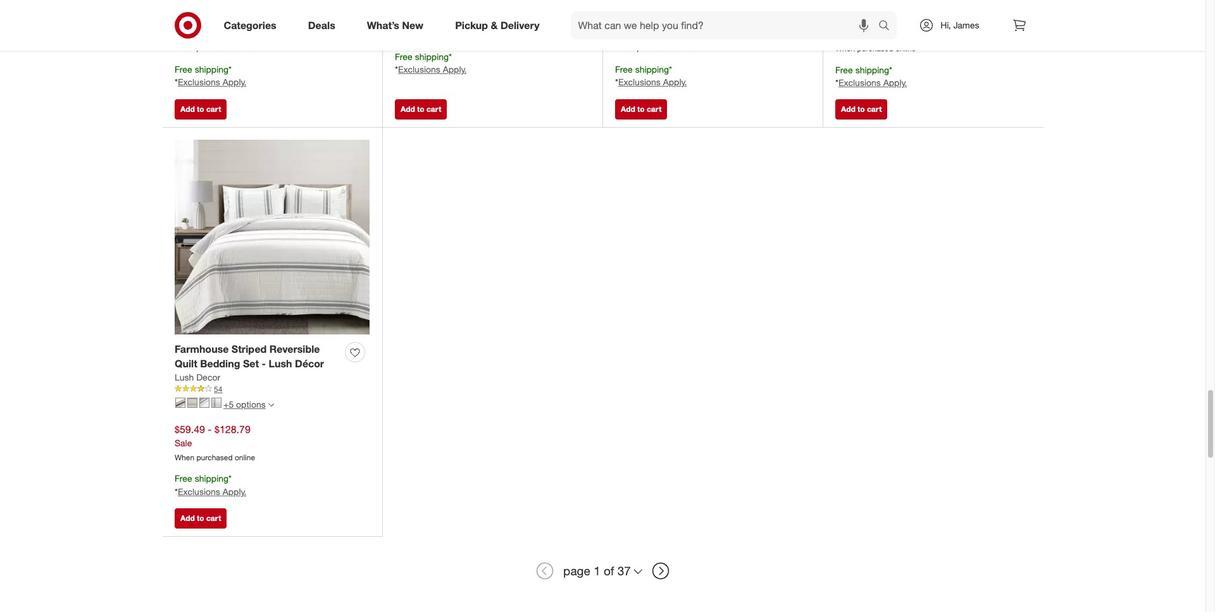Task type: locate. For each thing, give the bounding box(es) containing it.
exclusions apply. button down see price in cart when purchased online
[[398, 64, 467, 76]]

- right $59.49
[[208, 423, 212, 436]]

1 vertical spatial lush
[[175, 372, 194, 383]]

online down sale
[[675, 43, 696, 52]]

add to cart for see price in cart
[[401, 104, 441, 114]]

sale
[[175, 28, 192, 38], [836, 28, 853, 39], [175, 438, 192, 449]]

- inside the "$63.99 - $169.99 select items on sale when purchased online"
[[648, 13, 652, 26]]

lush down quilt
[[175, 372, 194, 383]]

free shipping * * exclusions apply. down see price in cart when purchased online
[[395, 51, 467, 75]]

farmhouse
[[175, 343, 229, 356]]

1 horizontal spatial lush
[[269, 357, 292, 370]]

add to cart button
[[175, 99, 227, 120], [395, 99, 447, 120], [615, 99, 667, 120], [836, 99, 888, 120], [175, 509, 227, 529]]

black image
[[175, 398, 185, 408]]

free for $63.99 - $169.99
[[615, 64, 633, 74]]

dark gray image
[[199, 398, 210, 408]]

purchased for in
[[417, 30, 453, 40]]

shipping down '$59.49 - $128.79 sale when purchased online'
[[195, 474, 229, 485]]

- up items on the top right of page
[[648, 13, 652, 26]]

apply.
[[443, 64, 467, 75], [223, 77, 246, 88], [663, 77, 687, 88], [884, 77, 907, 88], [223, 487, 246, 498]]

shipping down items on the top right of page
[[635, 64, 669, 74]]

purchased inside see price in cart when purchased online
[[417, 30, 453, 40]]

what's
[[367, 19, 399, 31]]

37
[[618, 564, 631, 579]]

free for see price in cart
[[395, 51, 413, 62]]

purchased down $128.79
[[197, 453, 233, 462]]

+5
[[223, 399, 234, 410]]

when inside $69.99 - $144.99 sale when purchased online
[[175, 43, 194, 52]]

free shipping * * exclusions apply. for see price in cart
[[395, 51, 467, 75]]

purchased inside the "$63.99 - $169.99 select items on sale when purchased online"
[[637, 43, 673, 52]]

purchased down search button
[[857, 44, 894, 53]]

add to cart
[[180, 104, 221, 114], [401, 104, 441, 114], [621, 104, 662, 114], [841, 104, 882, 114], [180, 514, 221, 523]]

exclusions apply. button down $93.43 - $155.39 sale when purchased online
[[839, 77, 907, 90]]

free
[[395, 51, 413, 62], [175, 64, 192, 74], [615, 64, 633, 74], [836, 64, 853, 75], [175, 474, 192, 485]]

free down what's new link
[[395, 51, 413, 62]]

add to cart button for $69.99 - $144.99
[[175, 99, 227, 120]]

shipping down see price in cart when purchased online
[[415, 51, 449, 62]]

online for in
[[455, 30, 475, 40]]

- right "$69.99"
[[208, 13, 212, 26]]

striped
[[232, 343, 267, 356]]

- inside '$59.49 - $128.79 sale when purchased online'
[[208, 423, 212, 436]]

shipping for see price in cart
[[415, 51, 449, 62]]

sale
[[679, 28, 695, 38]]

of
[[604, 564, 614, 579]]

exclusions down $93.43 - $155.39 sale when purchased online
[[839, 77, 881, 88]]

add to cart for $63.99 - $169.99
[[621, 104, 662, 114]]

$169.99
[[655, 13, 691, 26]]

sale down "$69.99"
[[175, 28, 192, 38]]

sale inside '$59.49 - $128.79 sale when purchased online'
[[175, 438, 192, 449]]

when for in
[[395, 30, 415, 40]]

$59.49 - $128.79 sale when purchased online
[[175, 423, 255, 462]]

purchased for $155.39
[[857, 44, 894, 53]]

0 vertical spatial lush
[[269, 357, 292, 370]]

items
[[643, 28, 665, 38]]

page 1 of 37
[[563, 564, 631, 579]]

purchased inside '$59.49 - $128.79 sale when purchased online'
[[197, 453, 233, 462]]

apply. down see price in cart when purchased online
[[443, 64, 467, 75]]

cart
[[452, 13, 470, 26], [206, 104, 221, 114], [427, 104, 441, 114], [647, 104, 662, 114], [867, 104, 882, 114], [206, 514, 221, 523]]

when down see
[[395, 30, 415, 40]]

when down "$69.99"
[[175, 43, 194, 52]]

exclusions down select
[[618, 77, 661, 88]]

purchased down the price
[[417, 30, 453, 40]]

deals
[[308, 19, 335, 31]]

shipping down $93.43 - $155.39 sale when purchased online
[[856, 64, 889, 75]]

new
[[402, 19, 424, 31]]

free down select
[[615, 64, 633, 74]]

exclusions apply. button down '$59.49 - $128.79 sale when purchased online'
[[178, 486, 246, 499]]

purchased for $144.99
[[197, 43, 233, 52]]

sale for $59.49 - $128.79
[[175, 438, 192, 449]]

free down $69.99 - $144.99 sale when purchased online
[[175, 64, 192, 74]]

apply. for see price in cart
[[443, 64, 467, 75]]

to for $63.99 - $169.99
[[638, 104, 645, 114]]

set
[[243, 357, 259, 370]]

*
[[449, 51, 452, 62], [229, 64, 232, 74], [669, 64, 672, 74], [395, 64, 398, 75], [889, 64, 893, 75], [175, 77, 178, 88], [615, 77, 618, 88], [836, 77, 839, 88], [229, 474, 232, 485], [175, 487, 178, 498]]

free for $93.43 - $155.39
[[836, 64, 853, 75]]

apply. down $93.43 - $155.39 sale when purchased online
[[884, 77, 907, 88]]

apply. down $69.99 - $144.99 sale when purchased online
[[223, 77, 246, 88]]

add to cart for $69.99 - $144.99
[[180, 104, 221, 114]]

lush down reversible
[[269, 357, 292, 370]]

online down "categories"
[[235, 43, 255, 52]]

all colors + 5 more colors image
[[268, 403, 274, 408]]

add to cart button for $63.99 - $169.99
[[615, 99, 667, 120]]

exclusions apply. button down $69.99 - $144.99 sale when purchased online
[[178, 76, 246, 89]]

lush
[[269, 357, 292, 370], [175, 372, 194, 383]]

when down the '$93.43'
[[836, 44, 855, 53]]

add
[[180, 104, 195, 114], [401, 104, 415, 114], [621, 104, 635, 114], [841, 104, 856, 114], [180, 514, 195, 523]]

when inside '$59.49 - $128.79 sale when purchased online'
[[175, 453, 194, 462]]

- left search
[[869, 14, 873, 27]]

purchased down $144.99
[[197, 43, 233, 52]]

shipping for $93.43 - $155.39
[[856, 64, 889, 75]]

when down select
[[615, 43, 635, 52]]

lush decor
[[175, 372, 220, 383]]

online left &
[[455, 30, 475, 40]]

when inside $93.43 - $155.39 sale when purchased online
[[836, 44, 855, 53]]

online
[[455, 30, 475, 40], [235, 43, 255, 52], [675, 43, 696, 52], [896, 44, 916, 53], [235, 453, 255, 462]]

- for $128.79
[[208, 423, 212, 436]]

online inside $93.43 - $155.39 sale when purchased online
[[896, 44, 916, 53]]

+5 options
[[223, 399, 266, 410]]

exclusions down '$59.49 - $128.79 sale when purchased online'
[[178, 487, 220, 498]]

deals link
[[297, 11, 351, 39]]

when down $59.49
[[175, 453, 194, 462]]

exclusions apply. button
[[398, 64, 467, 76], [178, 76, 246, 89], [618, 76, 687, 89], [839, 77, 907, 90], [178, 486, 246, 499]]

free shipping * * exclusions apply.
[[395, 51, 467, 75], [175, 64, 246, 88], [615, 64, 687, 88], [836, 64, 907, 88], [175, 474, 246, 498]]

shipping
[[415, 51, 449, 62], [195, 64, 229, 74], [635, 64, 669, 74], [856, 64, 889, 75], [195, 474, 229, 485]]

delivery
[[501, 19, 540, 31]]

when inside see price in cart when purchased online
[[395, 30, 415, 40]]

online inside '$59.49 - $128.79 sale when purchased online'
[[235, 453, 255, 462]]

free down $93.43 - $155.39 sale when purchased online
[[836, 64, 853, 75]]

sale inside $93.43 - $155.39 sale when purchased online
[[836, 28, 853, 39]]

in
[[441, 13, 449, 26]]

purchased inside $69.99 - $144.99 sale when purchased online
[[197, 43, 233, 52]]

lush inside farmhouse striped reversible quilt bedding set - lush décor
[[269, 357, 292, 370]]

purchased
[[417, 30, 453, 40], [197, 43, 233, 52], [637, 43, 673, 52], [857, 44, 894, 53], [197, 453, 233, 462]]

to for see price in cart
[[417, 104, 425, 114]]

free shipping * * exclusions apply. down $69.99 - $144.99 sale when purchased online
[[175, 64, 246, 88]]

sale down the '$93.43'
[[836, 28, 853, 39]]

free shipping * * exclusions apply. for $69.99 - $144.99
[[175, 64, 246, 88]]

options
[[236, 399, 266, 410]]

free down '$59.49 - $128.79 sale when purchased online'
[[175, 474, 192, 485]]

$155.39
[[876, 14, 911, 27]]

to
[[197, 104, 204, 114], [417, 104, 425, 114], [638, 104, 645, 114], [858, 104, 865, 114], [197, 514, 204, 523]]

cart for $63.99 - $169.99
[[647, 104, 662, 114]]

when for $144.99
[[175, 43, 194, 52]]

purchased down items on the top right of page
[[637, 43, 673, 52]]

+5 options button
[[170, 395, 280, 415]]

online inside $69.99 - $144.99 sale when purchased online
[[235, 43, 255, 52]]

farmhouse striped reversible quilt bedding set - lush décor image
[[175, 140, 370, 335], [175, 140, 370, 335]]

exclusions
[[398, 64, 440, 75], [178, 77, 220, 88], [618, 77, 661, 88], [839, 77, 881, 88], [178, 487, 220, 498]]

exclusions apply. button for $69.99 - $144.99
[[178, 76, 246, 89]]

apply. down on
[[663, 77, 687, 88]]

when for $155.39
[[836, 44, 855, 53]]

online inside see price in cart when purchased online
[[455, 30, 475, 40]]

exclusions down 'new'
[[398, 64, 440, 75]]

sale down $59.49
[[175, 438, 192, 449]]

purchased inside $93.43 - $155.39 sale when purchased online
[[857, 44, 894, 53]]

- inside $69.99 - $144.99 sale when purchased online
[[208, 13, 212, 26]]

free shipping * * exclusions apply. down items on the top right of page
[[615, 64, 687, 88]]

free shipping * * exclusions apply. for $93.43 - $155.39
[[836, 64, 907, 88]]

online down search button
[[896, 44, 916, 53]]

- for $169.99
[[648, 13, 652, 26]]

add to cart for $93.43 - $155.39
[[841, 104, 882, 114]]

online down $128.79
[[235, 453, 255, 462]]

add for $63.99 - $169.99
[[621, 104, 635, 114]]

$63.99
[[615, 13, 646, 26]]

sale inside $69.99 - $144.99 sale when purchased online
[[175, 28, 192, 38]]

$63.99 - $169.99 select items on sale when purchased online
[[615, 13, 696, 52]]

add for $69.99 - $144.99
[[180, 104, 195, 114]]

-
[[208, 13, 212, 26], [648, 13, 652, 26], [869, 14, 873, 27], [262, 357, 266, 370], [208, 423, 212, 436]]

when
[[395, 30, 415, 40], [175, 43, 194, 52], [615, 43, 635, 52], [836, 44, 855, 53], [175, 453, 194, 462]]

free shipping * * exclusions apply. down $93.43 - $155.39 sale when purchased online
[[836, 64, 907, 88]]

- inside $93.43 - $155.39 sale when purchased online
[[869, 14, 873, 27]]

- right set
[[262, 357, 266, 370]]

online for $155.39
[[896, 44, 916, 53]]

add to cart button for $93.43 - $155.39
[[836, 99, 888, 120]]

shipping down $69.99 - $144.99 sale when purchased online
[[195, 64, 229, 74]]

pickup & delivery link
[[444, 11, 556, 39]]

exclusions apply. button down items on the top right of page
[[618, 76, 687, 89]]

pickup
[[455, 19, 488, 31]]

exclusions down $69.99 - $144.99 sale when purchased online
[[178, 77, 220, 88]]



Task type: describe. For each thing, give the bounding box(es) containing it.
online for $144.99
[[235, 43, 255, 52]]

cart for $69.99 - $144.99
[[206, 104, 221, 114]]

categories
[[224, 19, 276, 31]]

- for $144.99
[[208, 13, 212, 26]]

farmhouse striped reversible quilt bedding set - lush décor
[[175, 343, 324, 370]]

see
[[395, 13, 413, 26]]

cart inside see price in cart when purchased online
[[452, 13, 470, 26]]

apply. for $69.99 - $144.99
[[223, 77, 246, 88]]

- for $155.39
[[869, 14, 873, 27]]

- inside farmhouse striped reversible quilt bedding set - lush décor
[[262, 357, 266, 370]]

blue image
[[187, 398, 198, 408]]

apply. for $63.99 - $169.99
[[663, 77, 687, 88]]

search button
[[873, 11, 904, 42]]

exclusions apply. button for $93.43 - $155.39
[[839, 77, 907, 90]]

james
[[954, 20, 980, 30]]

reversible
[[270, 343, 320, 356]]

what's new link
[[356, 11, 439, 39]]

quilt
[[175, 357, 197, 370]]

gray image
[[211, 398, 222, 408]]

online inside the "$63.99 - $169.99 select items on sale when purchased online"
[[675, 43, 696, 52]]

when for $128.79
[[175, 453, 194, 462]]

apply. down '$59.49 - $128.79 sale when purchased online'
[[223, 487, 246, 498]]

exclusions for $69.99 - $144.99
[[178, 77, 220, 88]]

exclusions apply. button for see price in cart
[[398, 64, 467, 76]]

décor
[[295, 357, 324, 370]]

bedding
[[200, 357, 240, 370]]

decor
[[196, 372, 220, 383]]

free shipping * * exclusions apply. down '$59.49 - $128.79 sale when purchased online'
[[175, 474, 246, 498]]

$59.49
[[175, 423, 205, 436]]

price
[[416, 13, 438, 26]]

when inside the "$63.99 - $169.99 select items on sale when purchased online"
[[615, 43, 635, 52]]

&
[[491, 19, 498, 31]]

online for $128.79
[[235, 453, 255, 462]]

exclusions for $63.99 - $169.99
[[618, 77, 661, 88]]

exclusions for see price in cart
[[398, 64, 440, 75]]

$93.43 - $155.39 sale when purchased online
[[836, 14, 916, 53]]

0 horizontal spatial lush
[[175, 372, 194, 383]]

to for $69.99 - $144.99
[[197, 104, 204, 114]]

add for see price in cart
[[401, 104, 415, 114]]

see price in cart when purchased online
[[395, 13, 475, 40]]

select
[[615, 28, 640, 38]]

54 link
[[175, 384, 370, 395]]

add for $93.43 - $155.39
[[841, 104, 856, 114]]

54
[[214, 385, 222, 394]]

free shipping * * exclusions apply. for $63.99 - $169.99
[[615, 64, 687, 88]]

to for $93.43 - $155.39
[[858, 104, 865, 114]]

cart for $93.43 - $155.39
[[867, 104, 882, 114]]

shipping for $63.99 - $169.99
[[635, 64, 669, 74]]

exclusions for $93.43 - $155.39
[[839, 77, 881, 88]]

page
[[563, 564, 591, 579]]

cart for see price in cart
[[427, 104, 441, 114]]

lush decor link
[[175, 371, 220, 384]]

shipping for $69.99 - $144.99
[[195, 64, 229, 74]]

what's new
[[367, 19, 424, 31]]

page 1 of 37 button
[[558, 558, 648, 585]]

$128.79
[[215, 423, 251, 436]]

1
[[594, 564, 601, 579]]

pickup & delivery
[[455, 19, 540, 31]]

purchased for $128.79
[[197, 453, 233, 462]]

$69.99 - $144.99 sale when purchased online
[[175, 13, 255, 52]]

add to cart button for see price in cart
[[395, 99, 447, 120]]

all colors + 5 more colors element
[[268, 401, 274, 409]]

apply. for $93.43 - $155.39
[[884, 77, 907, 88]]

search
[[873, 20, 904, 33]]

$69.99
[[175, 13, 205, 26]]

on
[[667, 28, 677, 38]]

free for $69.99 - $144.99
[[175, 64, 192, 74]]

hi, james
[[941, 20, 980, 30]]

$144.99
[[215, 13, 251, 26]]

What can we help you find? suggestions appear below search field
[[571, 11, 882, 39]]

sale for $93.43 - $155.39
[[836, 28, 853, 39]]

$93.43
[[836, 14, 866, 27]]

exclusions apply. button for $63.99 - $169.99
[[618, 76, 687, 89]]

farmhouse striped reversible quilt bedding set - lush décor link
[[175, 342, 340, 371]]

categories link
[[213, 11, 292, 39]]

sale for $69.99 - $144.99
[[175, 28, 192, 38]]

hi,
[[941, 20, 951, 30]]



Task type: vqa. For each thing, say whether or not it's contained in the screenshot.


